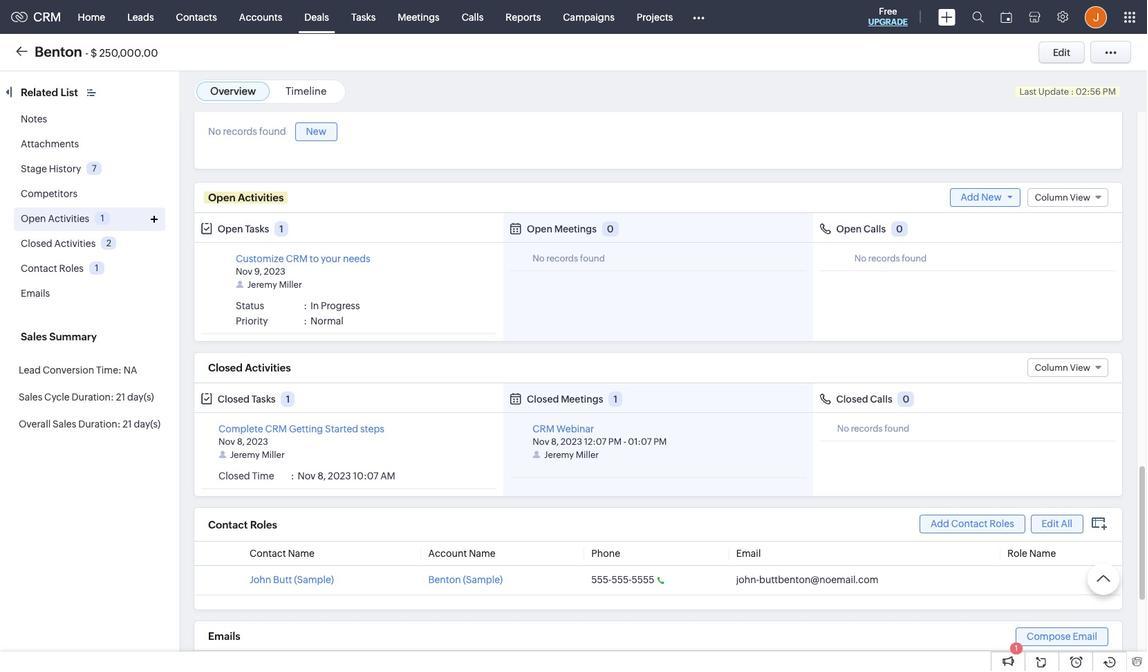 Task type: vqa. For each thing, say whether or not it's contained in the screenshot.
bottommost King (Sample)
no



Task type: describe. For each thing, give the bounding box(es) containing it.
account name
[[429, 548, 496, 559]]

role
[[1008, 548, 1028, 559]]

8, inside crm webinar nov 8, 2023 12:07 pm - 01:07 pm
[[551, 436, 559, 447]]

stage
[[21, 163, 47, 174]]

profile image
[[1086, 6, 1108, 28]]

nov down complete crm getting started steps nov 8, 2023
[[298, 470, 316, 481]]

2023 inside crm webinar nov 8, 2023 12:07 pm - 01:07 pm
[[561, 436, 583, 447]]

Other Modules field
[[685, 6, 714, 28]]

closed calls
[[837, 394, 893, 405]]

related list
[[21, 86, 80, 98]]

contact name link
[[250, 548, 315, 559]]

edit for edit
[[1054, 47, 1071, 58]]

customize
[[236, 253, 284, 264]]

no records found for open calls
[[855, 253, 927, 263]]

12:07
[[584, 436, 607, 447]]

phone
[[592, 548, 621, 559]]

1 vertical spatial open activities
[[21, 213, 89, 224]]

benton - $ 250,000.00
[[35, 43, 158, 59]]

2023 left 10:07
[[328, 470, 351, 481]]

am
[[381, 470, 396, 481]]

stage history link
[[21, 163, 81, 174]]

status
[[236, 300, 264, 311]]

tasks for open tasks
[[245, 223, 269, 234]]

crm link
[[11, 10, 61, 24]]

1 horizontal spatial new
[[982, 191, 1002, 203]]

conversion
[[43, 365, 94, 376]]

normal
[[311, 315, 344, 326]]

no for open meetings
[[533, 253, 545, 263]]

2 column view field from the top
[[1028, 358, 1109, 377]]

accounts
[[239, 11, 283, 22]]

notes
[[21, 113, 47, 125]]

jeremy for status
[[247, 279, 277, 290]]

1 column view field from the top
[[1028, 188, 1109, 207]]

no records found down the overview at the left top
[[208, 126, 286, 137]]

10:07
[[353, 470, 379, 481]]

no records found for open meetings
[[533, 253, 605, 263]]

add new
[[961, 191, 1002, 203]]

0 for open meetings
[[607, 223, 614, 234]]

day(s) for sales cycle duration: 21 day(s)
[[127, 392, 154, 403]]

tasks for closed tasks
[[252, 394, 276, 405]]

time
[[252, 470, 274, 481]]

0 horizontal spatial roles
[[59, 263, 84, 274]]

free
[[880, 6, 898, 17]]

closed meetings
[[527, 394, 604, 405]]

john butt (sample)
[[250, 574, 334, 585]]

home
[[78, 11, 105, 22]]

0 vertical spatial closed activities
[[21, 238, 96, 249]]

7
[[92, 163, 97, 174]]

upgrade
[[869, 17, 908, 27]]

- inside crm webinar nov 8, 2023 12:07 pm - 01:07 pm
[[624, 436, 627, 447]]

0 vertical spatial email
[[737, 548, 761, 559]]

john
[[250, 574, 271, 585]]

nov inside complete crm getting started steps nov 8, 2023
[[219, 436, 235, 447]]

contacts link
[[165, 0, 228, 34]]

1 horizontal spatial closed activities
[[208, 362, 291, 373]]

2023 inside complete crm getting started steps nov 8, 2023
[[247, 436, 268, 447]]

create menu element
[[931, 0, 965, 34]]

2
[[106, 238, 111, 248]]

customize crm to your needs nov 9, 2023
[[236, 253, 371, 277]]

calendar image
[[1001, 11, 1013, 22]]

campaigns
[[563, 11, 615, 22]]

complete
[[219, 423, 263, 434]]

add for add contact roles
[[931, 519, 950, 530]]

crm inside complete crm getting started steps nov 8, 2023
[[265, 423, 287, 434]]

edit for edit all
[[1042, 519, 1060, 530]]

column view for 1st column view field from the bottom
[[1036, 362, 1091, 373]]

activities up "closed activities" link
[[48, 213, 89, 224]]

0 for open calls
[[897, 223, 904, 234]]

2 horizontal spatial roles
[[990, 519, 1015, 530]]

needs
[[343, 253, 371, 264]]

1 (sample) from the left
[[294, 574, 334, 585]]

create menu image
[[939, 9, 956, 25]]

1 555- from the left
[[592, 574, 612, 585]]

emails link
[[21, 288, 50, 299]]

jeremy miller down webinar
[[545, 450, 599, 460]]

leads
[[127, 11, 154, 22]]

benton (sample)
[[429, 574, 503, 585]]

crm webinar link
[[533, 423, 595, 434]]

activities down open activities link
[[54, 238, 96, 249]]

5555
[[632, 574, 655, 585]]

your
[[321, 253, 341, 264]]

time:
[[96, 365, 122, 376]]

tasks link
[[340, 0, 387, 34]]

no down the overview at the left top
[[208, 126, 221, 137]]

calls link
[[451, 0, 495, 34]]

timeline
[[286, 85, 327, 97]]

cycle
[[44, 392, 70, 403]]

sales cycle duration: 21 day(s)
[[19, 392, 154, 403]]

2 vertical spatial sales
[[53, 419, 76, 430]]

edit all
[[1042, 519, 1073, 530]]

found for open calls
[[902, 253, 927, 263]]

summary
[[49, 331, 97, 342]]

0 for closed calls
[[903, 394, 910, 405]]

2 column from the top
[[1036, 362, 1069, 373]]

started
[[325, 423, 359, 434]]

buttbenton@noemail.com
[[760, 574, 879, 585]]

miller down 12:07
[[576, 450, 599, 460]]

timeline link
[[286, 85, 327, 97]]

account name link
[[429, 548, 496, 559]]

21 for overall sales duration:
[[123, 419, 132, 430]]

no for open calls
[[855, 253, 867, 263]]

open activities link
[[21, 213, 89, 224]]

nov inside customize crm to your needs nov 9, 2023
[[236, 266, 253, 277]]

lead
[[19, 365, 41, 376]]

9,
[[254, 266, 262, 277]]

sales summary
[[21, 331, 97, 342]]

name for account name
[[469, 548, 496, 559]]

deals link
[[294, 0, 340, 34]]

250,000.00
[[99, 47, 158, 58]]

1 horizontal spatial 8,
[[318, 470, 326, 481]]

21 for sales cycle duration:
[[116, 392, 125, 403]]

email link
[[737, 548, 761, 559]]

closed tasks
[[218, 394, 276, 405]]

reports
[[506, 11, 541, 22]]

crm webinar nov 8, 2023 12:07 pm - 01:07 pm
[[533, 423, 667, 447]]

meetings for open
[[555, 223, 597, 234]]

contacts
[[176, 11, 217, 22]]

stage history
[[21, 163, 81, 174]]

edit button
[[1039, 41, 1086, 63]]

8, inside complete crm getting started steps nov 8, 2023
[[237, 436, 245, 447]]

activities up "open tasks"
[[238, 191, 284, 203]]

miller for : nov 8, 2023 10:07 am
[[262, 450, 285, 460]]

: nov 8, 2023 10:07 am
[[291, 470, 396, 481]]

overview
[[210, 85, 256, 97]]

home link
[[67, 0, 116, 34]]

duration: for overall sales duration:
[[78, 419, 121, 430]]



Task type: locate. For each thing, give the bounding box(es) containing it.
2 horizontal spatial pm
[[1103, 86, 1117, 97]]

jeremy down 9,
[[247, 279, 277, 290]]

0 vertical spatial column
[[1036, 192, 1069, 203]]

calls for closed meetings
[[871, 394, 893, 405]]

no records found down closed calls
[[838, 423, 910, 434]]

1 vertical spatial new
[[982, 191, 1002, 203]]

1 vertical spatial column view field
[[1028, 358, 1109, 377]]

priority
[[236, 315, 268, 326]]

1 horizontal spatial benton
[[429, 574, 461, 585]]

found
[[259, 126, 286, 137], [580, 253, 605, 263], [902, 253, 927, 263], [885, 423, 910, 434]]

1 vertical spatial emails
[[208, 630, 241, 642]]

0 vertical spatial duration:
[[72, 392, 114, 403]]

1 vertical spatial sales
[[19, 392, 42, 403]]

nov inside crm webinar nov 8, 2023 12:07 pm - 01:07 pm
[[533, 436, 550, 447]]

open calls
[[837, 223, 887, 234]]

0 horizontal spatial (sample)
[[294, 574, 334, 585]]

1 vertical spatial benton
[[429, 574, 461, 585]]

benton for benton (sample)
[[429, 574, 461, 585]]

0 horizontal spatial email
[[737, 548, 761, 559]]

name
[[288, 548, 315, 559], [469, 548, 496, 559], [1030, 548, 1057, 559]]

attachments link
[[21, 138, 79, 149]]

02:56
[[1076, 86, 1102, 97]]

meetings for closed
[[561, 394, 604, 405]]

column view for second column view field from the bottom of the page
[[1036, 192, 1091, 203]]

day(s) for overall sales duration: 21 day(s)
[[134, 419, 161, 430]]

0 horizontal spatial 8,
[[237, 436, 245, 447]]

edit left all
[[1042, 519, 1060, 530]]

jeremy miller up time on the bottom left
[[230, 450, 285, 460]]

0 horizontal spatial emails
[[21, 288, 50, 299]]

8, down complete
[[237, 436, 245, 447]]

phone link
[[592, 548, 621, 559]]

profile element
[[1077, 0, 1116, 34]]

1 horizontal spatial contact roles
[[208, 519, 277, 531]]

0 vertical spatial contact roles
[[21, 263, 84, 274]]

add for add new
[[961, 191, 980, 203]]

open activities up "closed activities" link
[[21, 213, 89, 224]]

: for in progress
[[304, 300, 307, 311]]

jeremy miller
[[247, 279, 302, 290], [230, 450, 285, 460], [545, 450, 599, 460]]

0 vertical spatial emails
[[21, 288, 50, 299]]

: for normal
[[304, 315, 307, 326]]

open tasks
[[218, 223, 269, 234]]

search element
[[965, 0, 993, 34]]

name up john butt (sample) "link"
[[288, 548, 315, 559]]

crm
[[33, 10, 61, 24], [286, 253, 308, 264], [265, 423, 287, 434], [533, 423, 555, 434]]

reports link
[[495, 0, 552, 34]]

add contact roles
[[931, 519, 1015, 530]]

tasks right the deals
[[351, 11, 376, 22]]

(sample)
[[294, 574, 334, 585], [463, 574, 503, 585]]

-
[[85, 47, 88, 58], [624, 436, 627, 447]]

competitors link
[[21, 188, 78, 199]]

1 vertical spatial calls
[[864, 223, 887, 234]]

contact name
[[250, 548, 315, 559]]

roles up role
[[990, 519, 1015, 530]]

overview link
[[210, 85, 256, 97]]

contact roles up contact name link on the left bottom of the page
[[208, 519, 277, 531]]

0 vertical spatial new
[[306, 126, 327, 137]]

new link
[[295, 122, 338, 141]]

name up benton (sample)
[[469, 548, 496, 559]]

1 horizontal spatial pm
[[654, 436, 667, 447]]

found for closed calls
[[885, 423, 910, 434]]

2023 down complete
[[247, 436, 268, 447]]

no records found down open calls
[[855, 253, 927, 263]]

overall
[[19, 419, 51, 430]]

duration: up 'overall sales duration: 21 day(s)'
[[72, 392, 114, 403]]

closed
[[21, 238, 52, 249], [208, 362, 243, 373], [218, 394, 250, 405], [527, 394, 559, 405], [837, 394, 869, 405], [219, 470, 250, 481]]

0 vertical spatial sales
[[21, 331, 47, 342]]

nov down crm webinar link
[[533, 436, 550, 447]]

records for open meetings
[[547, 253, 579, 263]]

0 vertical spatial add
[[961, 191, 980, 203]]

2 555- from the left
[[612, 574, 632, 585]]

nov left 9,
[[236, 266, 253, 277]]

update
[[1039, 86, 1070, 97]]

deals
[[305, 11, 329, 22]]

role name link
[[1008, 548, 1057, 559]]

2 name from the left
[[469, 548, 496, 559]]

crm left getting
[[265, 423, 287, 434]]

jeremy miller for status
[[247, 279, 302, 290]]

related
[[21, 86, 58, 98]]

crm inside crm webinar nov 8, 2023 12:07 pm - 01:07 pm
[[533, 423, 555, 434]]

0 horizontal spatial open activities
[[21, 213, 89, 224]]

0 vertical spatial column view
[[1036, 192, 1091, 203]]

roles
[[59, 263, 84, 274], [990, 519, 1015, 530], [250, 519, 277, 531]]

campaigns link
[[552, 0, 626, 34]]

no records found for closed calls
[[838, 423, 910, 434]]

edit inside button
[[1054, 47, 1071, 58]]

name right role
[[1030, 548, 1057, 559]]

calls for open meetings
[[864, 223, 887, 234]]

sales left the cycle at the bottom left of the page
[[19, 392, 42, 403]]

:
[[1072, 86, 1075, 97], [304, 300, 307, 311], [304, 315, 307, 326], [291, 470, 294, 481]]

name for role name
[[1030, 548, 1057, 559]]

tasks up customize
[[245, 223, 269, 234]]

1 column from the top
[[1036, 192, 1069, 203]]

steps
[[360, 423, 385, 434]]

0 horizontal spatial add
[[931, 519, 950, 530]]

0 horizontal spatial name
[[288, 548, 315, 559]]

open meetings
[[527, 223, 597, 234]]

1 vertical spatial tasks
[[245, 223, 269, 234]]

1 horizontal spatial -
[[624, 436, 627, 447]]

1 horizontal spatial add
[[961, 191, 980, 203]]

projects
[[637, 11, 674, 22]]

pm right 12:07
[[609, 436, 622, 447]]

0 vertical spatial day(s)
[[127, 392, 154, 403]]

1 vertical spatial column
[[1036, 362, 1069, 373]]

sales for sales summary
[[21, 331, 47, 342]]

records down the overview at the left top
[[223, 126, 257, 137]]

0 vertical spatial tasks
[[351, 11, 376, 22]]

roles up contact name
[[250, 519, 277, 531]]

john butt (sample) link
[[250, 574, 334, 585]]

overall sales duration: 21 day(s)
[[19, 419, 161, 430]]

records for open calls
[[869, 253, 901, 263]]

search image
[[973, 11, 985, 23]]

1 vertical spatial meetings
[[555, 223, 597, 234]]

: for nov 8, 2023 10:07 am
[[291, 470, 294, 481]]

pm right 02:56
[[1103, 86, 1117, 97]]

0 vertical spatial 21
[[116, 392, 125, 403]]

lead conversion time: na
[[19, 365, 137, 376]]

1 vertical spatial -
[[624, 436, 627, 447]]

: left 02:56
[[1072, 86, 1075, 97]]

0 vertical spatial column view field
[[1028, 188, 1109, 207]]

0 horizontal spatial benton
[[35, 43, 82, 59]]

2 view from the top
[[1071, 362, 1091, 373]]

miller
[[279, 279, 302, 290], [262, 450, 285, 460], [576, 450, 599, 460]]

1 vertical spatial duration:
[[78, 419, 121, 430]]

email right compose
[[1073, 631, 1098, 642]]

1 vertical spatial closed activities
[[208, 362, 291, 373]]

add
[[961, 191, 980, 203], [931, 519, 950, 530]]

benton down account at the bottom
[[429, 574, 461, 585]]

history
[[49, 163, 81, 174]]

sales for sales cycle duration: 21 day(s)
[[19, 392, 42, 403]]

1 horizontal spatial email
[[1073, 631, 1098, 642]]

21 down na
[[116, 392, 125, 403]]

1 vertical spatial contact roles
[[208, 519, 277, 531]]

no records found down open meetings
[[533, 253, 605, 263]]

1 horizontal spatial name
[[469, 548, 496, 559]]

projects link
[[626, 0, 685, 34]]

edit up last update : 02:56 pm at the right of page
[[1054, 47, 1071, 58]]

view
[[1071, 192, 1091, 203], [1071, 362, 1091, 373]]

customize crm to your needs link
[[236, 253, 371, 264]]

8, left 10:07
[[318, 470, 326, 481]]

webinar
[[557, 423, 595, 434]]

jeremy miller down 9,
[[247, 279, 302, 290]]

0 horizontal spatial closed activities
[[21, 238, 96, 249]]

2023 right 9,
[[264, 266, 286, 277]]

1 vertical spatial 21
[[123, 419, 132, 430]]

sales up "lead"
[[21, 331, 47, 342]]

complete crm getting started steps link
[[219, 423, 385, 434]]

1 vertical spatial day(s)
[[134, 419, 161, 430]]

2 (sample) from the left
[[463, 574, 503, 585]]

roles down "closed activities" link
[[59, 263, 84, 274]]

no for closed calls
[[838, 423, 850, 434]]

2023 down webinar
[[561, 436, 583, 447]]

open activities up "open tasks"
[[208, 191, 284, 203]]

closed activities link
[[21, 238, 96, 249]]

0 vertical spatial benton
[[35, 43, 82, 59]]

records for closed calls
[[852, 423, 883, 434]]

account
[[429, 548, 467, 559]]

crm left home link
[[33, 10, 61, 24]]

no records found
[[208, 126, 286, 137], [533, 253, 605, 263], [855, 253, 927, 263], [838, 423, 910, 434]]

1 vertical spatial email
[[1073, 631, 1098, 642]]

progress
[[321, 300, 360, 311]]

0 horizontal spatial contact roles
[[21, 263, 84, 274]]

0 right closed calls
[[903, 394, 910, 405]]

1 view from the top
[[1071, 192, 1091, 203]]

closed activities up closed tasks at the bottom left of the page
[[208, 362, 291, 373]]

tasks inside tasks link
[[351, 11, 376, 22]]

0 vertical spatial edit
[[1054, 47, 1071, 58]]

contact roles
[[21, 263, 84, 274], [208, 519, 277, 531]]

no down closed calls
[[838, 423, 850, 434]]

2 vertical spatial calls
[[871, 394, 893, 405]]

records down open meetings
[[547, 253, 579, 263]]

2023 inside customize crm to your needs nov 9, 2023
[[264, 266, 286, 277]]

1 vertical spatial edit
[[1042, 519, 1060, 530]]

0 vertical spatial -
[[85, 47, 88, 58]]

activities up closed tasks at the bottom left of the page
[[245, 362, 291, 373]]

na
[[124, 365, 137, 376]]

0 horizontal spatial pm
[[609, 436, 622, 447]]

21 down sales cycle duration: 21 day(s)
[[123, 419, 132, 430]]

benton for benton - $ 250,000.00
[[35, 43, 82, 59]]

- inside benton - $ 250,000.00
[[85, 47, 88, 58]]

1
[[101, 213, 104, 223], [279, 223, 284, 234], [95, 263, 99, 273], [286, 394, 290, 405], [614, 394, 618, 405], [1016, 644, 1019, 652]]

day(s)
[[127, 392, 154, 403], [134, 419, 161, 430]]

records down open calls
[[869, 253, 901, 263]]

1 horizontal spatial emails
[[208, 630, 241, 642]]

tasks up complete
[[252, 394, 276, 405]]

meetings link
[[387, 0, 451, 34]]

: in progress
[[304, 300, 360, 311]]

no
[[208, 126, 221, 137], [533, 253, 545, 263], [855, 253, 867, 263], [838, 423, 850, 434]]

edit all link
[[1031, 515, 1084, 534]]

benton
[[35, 43, 82, 59], [429, 574, 461, 585]]

1 vertical spatial column view
[[1036, 362, 1091, 373]]

edit
[[1054, 47, 1071, 58], [1042, 519, 1060, 530]]

sales down the cycle at the bottom left of the page
[[53, 419, 76, 430]]

miller for : in progress
[[279, 279, 302, 290]]

1 column view from the top
[[1036, 192, 1091, 203]]

benton left $
[[35, 43, 82, 59]]

duration: down sales cycle duration: 21 day(s)
[[78, 419, 121, 430]]

2 horizontal spatial name
[[1030, 548, 1057, 559]]

duration: for sales cycle duration:
[[72, 392, 114, 403]]

2 column view from the top
[[1036, 362, 1091, 373]]

0 vertical spatial view
[[1071, 192, 1091, 203]]

1 vertical spatial view
[[1071, 362, 1091, 373]]

miller down customize crm to your needs nov 9, 2023
[[279, 279, 302, 290]]

compose email
[[1028, 631, 1098, 642]]

0 right open calls
[[897, 223, 904, 234]]

01:07
[[628, 436, 652, 447]]

8,
[[237, 436, 245, 447], [551, 436, 559, 447], [318, 470, 326, 481]]

jeremy for closed time
[[230, 450, 260, 460]]

name for contact name
[[288, 548, 315, 559]]

jeremy down crm webinar link
[[545, 450, 574, 460]]

getting
[[289, 423, 323, 434]]

john-
[[737, 574, 760, 585]]

in
[[311, 300, 319, 311]]

: left normal at the left
[[304, 315, 307, 326]]

attachments
[[21, 138, 79, 149]]

2 vertical spatial meetings
[[561, 394, 604, 405]]

(sample) right butt in the bottom left of the page
[[294, 574, 334, 585]]

1 vertical spatial add
[[931, 519, 950, 530]]

0 vertical spatial calls
[[462, 11, 484, 22]]

crm inside customize crm to your needs nov 9, 2023
[[286, 253, 308, 264]]

no down open meetings
[[533, 253, 545, 263]]

found for open meetings
[[580, 253, 605, 263]]

pm right 01:07
[[654, 436, 667, 447]]

miller up time on the bottom left
[[262, 450, 285, 460]]

3 name from the left
[[1030, 548, 1057, 559]]

crm left to
[[286, 253, 308, 264]]

nov down complete
[[219, 436, 235, 447]]

crm left webinar
[[533, 423, 555, 434]]

no down open calls
[[855, 253, 867, 263]]

notes link
[[21, 113, 47, 125]]

- left 01:07
[[624, 436, 627, 447]]

$
[[91, 47, 97, 58]]

0 right open meetings
[[607, 223, 614, 234]]

0 horizontal spatial -
[[85, 47, 88, 58]]

: left in
[[304, 300, 307, 311]]

compose
[[1028, 631, 1071, 642]]

: right time on the bottom left
[[291, 470, 294, 481]]

1 horizontal spatial (sample)
[[463, 574, 503, 585]]

john-buttbenton@noemail.com
[[737, 574, 879, 585]]

Column View field
[[1028, 188, 1109, 207], [1028, 358, 1109, 377]]

contact roles down "closed activities" link
[[21, 263, 84, 274]]

jeremy up closed time
[[230, 450, 260, 460]]

closed activities down open activities link
[[21, 238, 96, 249]]

1 horizontal spatial open activities
[[208, 191, 284, 203]]

competitors
[[21, 188, 78, 199]]

(sample) down account name on the bottom
[[463, 574, 503, 585]]

1 horizontal spatial roles
[[250, 519, 277, 531]]

contact
[[21, 263, 57, 274], [952, 519, 988, 530], [208, 519, 248, 531], [250, 548, 286, 559]]

2 horizontal spatial 8,
[[551, 436, 559, 447]]

0 vertical spatial meetings
[[398, 11, 440, 22]]

0 vertical spatial open activities
[[208, 191, 284, 203]]

jeremy miller for closed time
[[230, 450, 285, 460]]

8, down crm webinar link
[[551, 436, 559, 447]]

2 vertical spatial tasks
[[252, 394, 276, 405]]

list
[[61, 86, 78, 98]]

0 horizontal spatial new
[[306, 126, 327, 137]]

: normal
[[304, 315, 344, 326]]

- left $
[[85, 47, 88, 58]]

records down closed calls
[[852, 423, 883, 434]]

1 name from the left
[[288, 548, 315, 559]]

email up john- at the right of the page
[[737, 548, 761, 559]]



